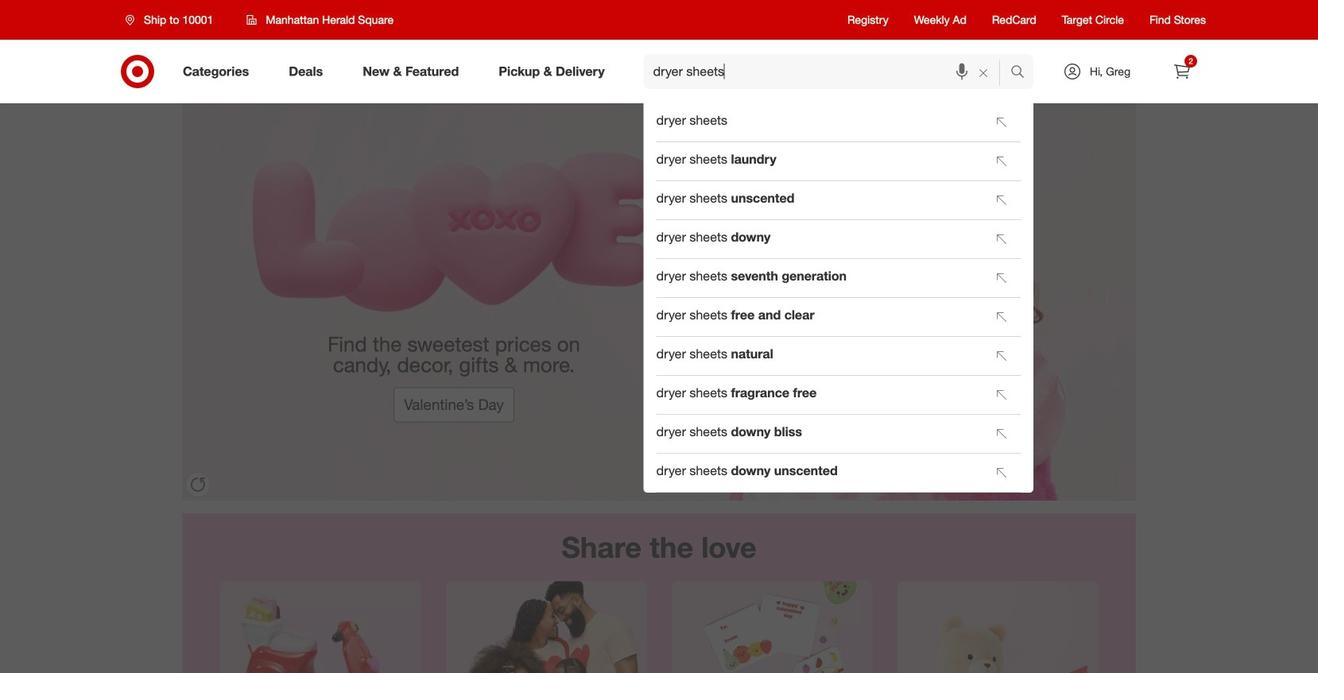 Task type: vqa. For each thing, say whether or not it's contained in the screenshot.
Love image
yes



Task type: describe. For each thing, give the bounding box(es) containing it.
What can we help you find? suggestions appear below search field
[[644, 54, 1015, 89]]

love image
[[182, 103, 1136, 501]]



